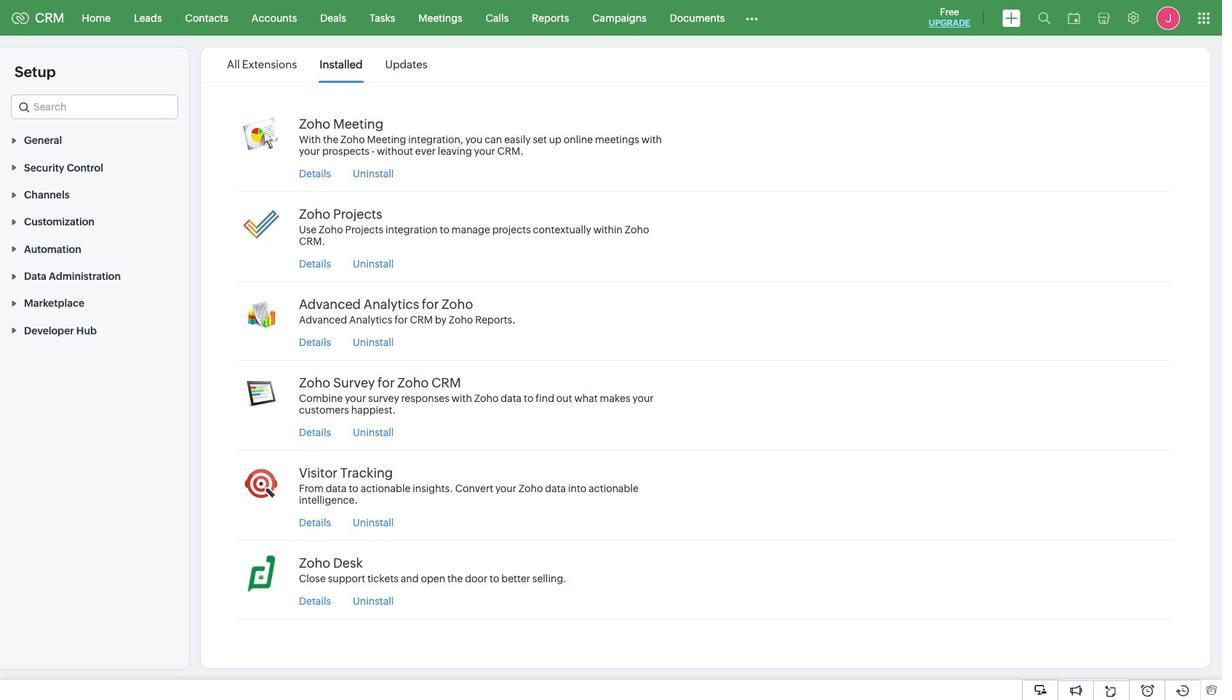 Task type: describe. For each thing, give the bounding box(es) containing it.
search element
[[1030, 0, 1059, 36]]

profile element
[[1148, 0, 1189, 35]]

profile image
[[1157, 6, 1180, 29]]

logo image
[[12, 12, 29, 24]]

search image
[[1038, 12, 1051, 24]]

Search text field
[[12, 95, 178, 119]]

calendar image
[[1068, 12, 1081, 24]]



Task type: vqa. For each thing, say whether or not it's contained in the screenshot.
clear filter
no



Task type: locate. For each thing, give the bounding box(es) containing it.
create menu image
[[1003, 9, 1021, 27]]

None field
[[11, 95, 178, 119]]

create menu element
[[994, 0, 1030, 35]]

Other Modules field
[[737, 6, 768, 29]]



